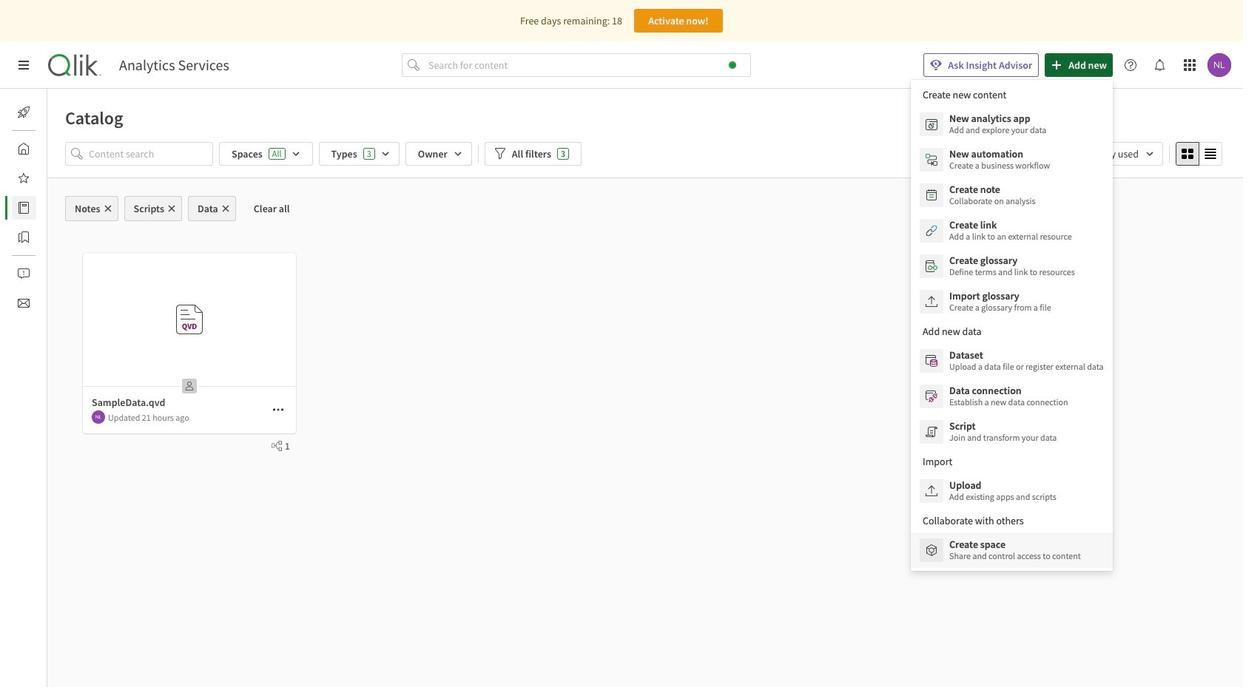 Task type: describe. For each thing, give the bounding box(es) containing it.
switch view group
[[1176, 142, 1223, 166]]

noah lott element
[[92, 411, 105, 424]]

2 menu item from the top
[[911, 142, 1113, 178]]

subscriptions image
[[18, 298, 30, 309]]

home image
[[18, 143, 30, 155]]

home badge image
[[729, 61, 737, 69]]

catalog image
[[18, 202, 30, 214]]

3 menu item from the top
[[911, 178, 1113, 213]]

analytics services element
[[119, 56, 229, 74]]

open sidebar menu image
[[18, 59, 30, 71]]

4 menu item from the top
[[911, 213, 1113, 249]]

noah lott image
[[92, 411, 105, 424]]

navigation pane element
[[0, 95, 47, 321]]

collections image
[[18, 232, 30, 244]]

10 menu item from the top
[[911, 474, 1113, 509]]



Task type: vqa. For each thing, say whether or not it's contained in the screenshot.
"Noah Lott" icon
yes



Task type: locate. For each thing, give the bounding box(es) containing it.
filters region
[[47, 139, 1244, 178]]

5 menu item from the top
[[911, 249, 1113, 284]]

list view image
[[1205, 148, 1217, 160]]

getting started image
[[18, 107, 30, 118]]

1 menu item from the top
[[911, 107, 1113, 142]]

Content search text field
[[89, 142, 213, 166]]

8 menu item from the top
[[911, 379, 1113, 415]]

11 menu item from the top
[[911, 533, 1113, 569]]

7 menu item from the top
[[911, 343, 1113, 379]]

9 menu item from the top
[[911, 415, 1113, 450]]

recently used image
[[1069, 142, 1164, 166]]

6 menu item from the top
[[911, 284, 1113, 320]]

alerts image
[[18, 268, 30, 280]]

favorites image
[[18, 172, 30, 184]]

tile view image
[[1182, 148, 1194, 160]]

menu item
[[911, 107, 1113, 142], [911, 142, 1113, 178], [911, 178, 1113, 213], [911, 213, 1113, 249], [911, 249, 1113, 284], [911, 284, 1113, 320], [911, 343, 1113, 379], [911, 379, 1113, 415], [911, 415, 1113, 450], [911, 474, 1113, 509], [911, 533, 1113, 569]]

menu
[[911, 80, 1113, 571]]



